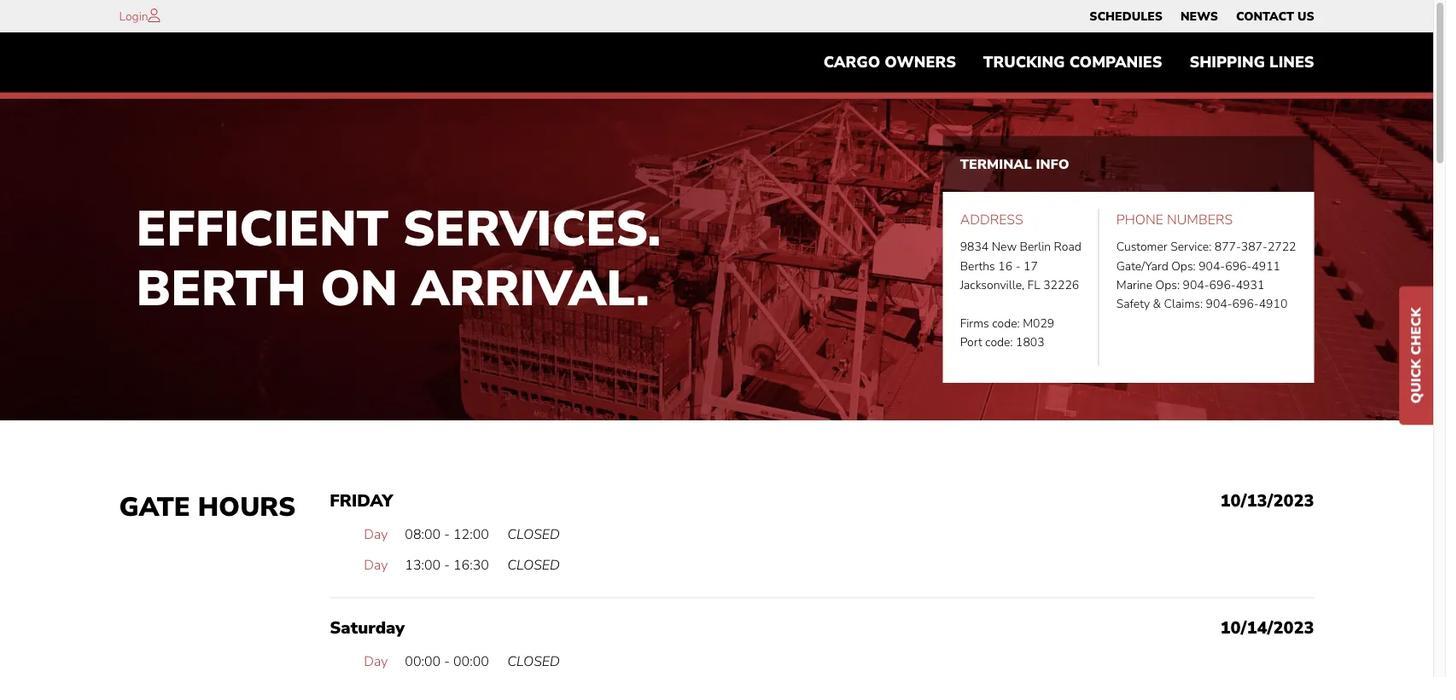 Task type: vqa. For each thing, say whether or not it's contained in the screenshot.
10/15/2023
no



Task type: describe. For each thing, give the bounding box(es) containing it.
10/13/2023
[[1220, 489, 1314, 512]]

13:00
[[405, 556, 441, 574]]

safety
[[1116, 296, 1150, 313]]

- for 00:00
[[444, 653, 450, 671]]

4910
[[1259, 296, 1288, 313]]

9834
[[960, 239, 989, 255]]

saturday
[[330, 617, 405, 640]]

berths
[[960, 258, 995, 274]]

us
[[1298, 8, 1314, 24]]

phone numbers
[[1116, 211, 1233, 229]]

- for 16:30
[[444, 556, 450, 574]]

check
[[1407, 308, 1425, 356]]

gate/yard
[[1116, 258, 1168, 274]]

1803
[[1016, 335, 1045, 351]]

fl
[[1027, 277, 1040, 293]]

menu bar containing cargo owners
[[810, 45, 1328, 80]]

phone
[[1116, 211, 1164, 229]]

info
[[1036, 155, 1069, 173]]

schedules
[[1090, 8, 1163, 24]]

trucking companies link
[[970, 45, 1176, 80]]

login
[[119, 8, 148, 24]]

firms code:  m029 port code:  1803
[[960, 315, 1055, 351]]

9834 new berlin road berths 16 - 17 jacksonville, fl 32226
[[960, 239, 1081, 293]]

1 00:00 from the left
[[405, 653, 441, 671]]

marine
[[1116, 277, 1153, 293]]

17
[[1024, 258, 1038, 274]]

port
[[960, 335, 982, 351]]

&
[[1153, 296, 1161, 313]]

4911
[[1252, 258, 1280, 274]]

menu bar containing schedules
[[1081, 4, 1323, 28]]

contact us
[[1236, 8, 1314, 24]]

- inside 9834 new berlin road berths 16 - 17 jacksonville, fl 32226
[[1016, 258, 1021, 274]]

2 closed from the top
[[507, 556, 560, 574]]

berth
[[136, 255, 306, 323]]

shipping lines link
[[1176, 45, 1328, 80]]

4931
[[1236, 277, 1265, 293]]

cargo
[[824, 52, 880, 73]]

quick check
[[1407, 308, 1425, 404]]

16
[[998, 258, 1013, 274]]

00:00 - 00:00
[[405, 653, 489, 671]]

news link
[[1181, 4, 1218, 28]]

2 vertical spatial 904-
[[1206, 296, 1232, 313]]

0 vertical spatial 904-
[[1199, 258, 1225, 274]]

terminal
[[960, 155, 1032, 173]]

efficient services. berth on arrival.
[[136, 196, 661, 323]]

customer
[[1116, 239, 1168, 255]]

10/14/2023
[[1220, 617, 1314, 640]]

m029
[[1023, 315, 1055, 332]]

customer service: 877-387-2722 gate/yard ops: 904-696-4911 marine ops: 904-696-4931 safety & claims: 904-696-4910
[[1116, 239, 1296, 313]]

claims:
[[1164, 296, 1203, 313]]

0 vertical spatial ops:
[[1171, 258, 1196, 274]]

gate
[[119, 489, 190, 525]]

terminal info
[[960, 155, 1069, 173]]

1 vertical spatial code:
[[985, 335, 1013, 351]]

numbers
[[1167, 211, 1233, 229]]

1 vertical spatial ops:
[[1156, 277, 1180, 293]]

arrival.
[[412, 255, 649, 323]]

day for friday
[[364, 526, 388, 544]]

user image
[[148, 9, 160, 22]]



Task type: locate. For each thing, give the bounding box(es) containing it.
2722
[[1268, 239, 1296, 255]]

service:
[[1171, 239, 1212, 255]]

code: up 1803
[[992, 315, 1020, 332]]

0 vertical spatial day
[[364, 526, 388, 544]]

1 vertical spatial 904-
[[1183, 277, 1209, 293]]

day
[[364, 526, 388, 544], [364, 556, 388, 574], [364, 653, 388, 671]]

1 vertical spatial menu bar
[[810, 45, 1328, 80]]

menu bar down schedules link
[[810, 45, 1328, 80]]

day left '13:00'
[[364, 556, 388, 574]]

877-
[[1215, 239, 1241, 255]]

904- right claims:
[[1206, 296, 1232, 313]]

0 vertical spatial closed
[[507, 526, 560, 544]]

day down saturday
[[364, 653, 388, 671]]

berlin
[[1020, 239, 1051, 255]]

12:00
[[453, 526, 489, 544]]

efficient
[[136, 196, 389, 263]]

3 closed from the top
[[507, 653, 560, 671]]

904- down 877-
[[1199, 258, 1225, 274]]

0 vertical spatial code:
[[992, 315, 1020, 332]]

code: right port
[[985, 335, 1013, 351]]

quick check link
[[1399, 287, 1433, 425]]

ops: down service:
[[1171, 258, 1196, 274]]

ops: up &
[[1156, 277, 1180, 293]]

code:
[[992, 315, 1020, 332], [985, 335, 1013, 351]]

closed for friday
[[507, 526, 560, 544]]

696-
[[1225, 258, 1252, 274], [1209, 277, 1236, 293], [1232, 296, 1259, 313]]

0 horizontal spatial 00:00
[[405, 653, 441, 671]]

1 closed from the top
[[507, 526, 560, 544]]

day down friday at the bottom
[[364, 526, 388, 544]]

1 vertical spatial day
[[364, 556, 388, 574]]

road
[[1054, 239, 1081, 255]]

2 vertical spatial closed
[[507, 653, 560, 671]]

jacksonville,
[[960, 277, 1024, 293]]

16:30
[[453, 556, 489, 574]]

hours
[[198, 489, 296, 525]]

32226
[[1043, 277, 1079, 293]]

0 vertical spatial menu bar
[[1081, 4, 1323, 28]]

cargo owners link
[[810, 45, 970, 80]]

2 vertical spatial 696-
[[1232, 296, 1259, 313]]

on
[[320, 255, 398, 323]]

menu bar
[[1081, 4, 1323, 28], [810, 45, 1328, 80]]

gate hours
[[119, 489, 296, 525]]

cargo owners
[[824, 52, 956, 73]]

-
[[1016, 258, 1021, 274], [444, 526, 450, 544], [444, 556, 450, 574], [444, 653, 450, 671]]

2 vertical spatial day
[[364, 653, 388, 671]]

3 day from the top
[[364, 653, 388, 671]]

new
[[992, 239, 1017, 255]]

08:00
[[405, 526, 441, 544]]

day for saturday
[[364, 653, 388, 671]]

1 vertical spatial closed
[[507, 556, 560, 574]]

shipping
[[1190, 52, 1265, 73]]

friday
[[330, 489, 393, 512]]

1 horizontal spatial 00:00
[[453, 653, 489, 671]]

- for 12:00
[[444, 526, 450, 544]]

1 day from the top
[[364, 526, 388, 544]]

trucking companies
[[983, 52, 1162, 73]]

904- up claims:
[[1183, 277, 1209, 293]]

menu bar up shipping
[[1081, 4, 1323, 28]]

2 00:00 from the left
[[453, 653, 489, 671]]

closed
[[507, 526, 560, 544], [507, 556, 560, 574], [507, 653, 560, 671]]

news
[[1181, 8, 1218, 24]]

904-
[[1199, 258, 1225, 274], [1183, 277, 1209, 293], [1206, 296, 1232, 313]]

login link
[[119, 8, 148, 24]]

00:00
[[405, 653, 441, 671], [453, 653, 489, 671]]

address
[[960, 211, 1023, 229]]

closed for saturday
[[507, 653, 560, 671]]

08:00 - 12:00
[[405, 526, 489, 544]]

trucking
[[983, 52, 1065, 73]]

firms
[[960, 315, 989, 332]]

ops:
[[1171, 258, 1196, 274], [1156, 277, 1180, 293]]

owners
[[885, 52, 956, 73]]

contact
[[1236, 8, 1294, 24]]

1 vertical spatial 696-
[[1209, 277, 1236, 293]]

lines
[[1270, 52, 1314, 73]]

2 day from the top
[[364, 556, 388, 574]]

0 vertical spatial 696-
[[1225, 258, 1252, 274]]

shipping lines
[[1190, 52, 1314, 73]]

companies
[[1069, 52, 1162, 73]]

contact us link
[[1236, 4, 1314, 28]]

quick
[[1407, 359, 1425, 404]]

13:00 - 16:30
[[405, 556, 489, 574]]

services.
[[403, 196, 661, 263]]

387-
[[1241, 239, 1268, 255]]

schedules link
[[1090, 4, 1163, 28]]



